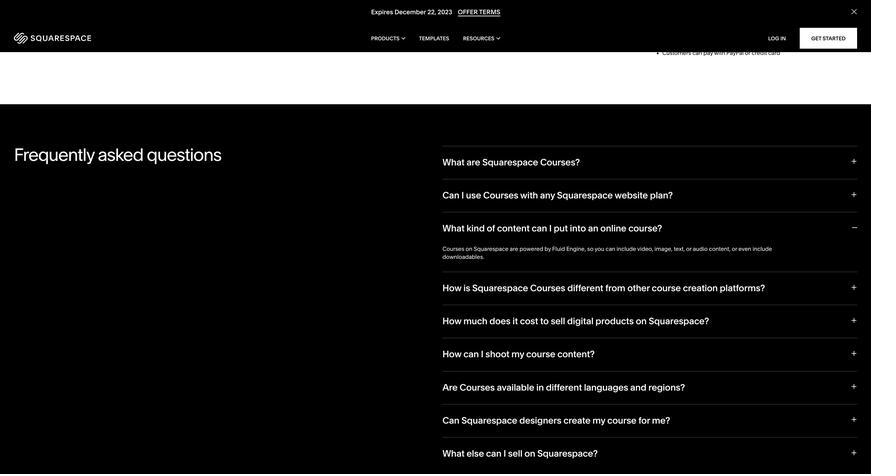 Task type: locate. For each thing, give the bounding box(es) containing it.
with inside dropdown button
[[520, 190, 538, 201]]

with left 'any'
[[520, 190, 538, 201]]

course left for
[[607, 415, 637, 426]]

1 vertical spatial sell
[[508, 448, 522, 459]]

engine,
[[566, 246, 586, 253]]

1 what from the top
[[443, 157, 465, 168]]

can i use courses with any squarespace website plan?
[[443, 190, 673, 201]]

log             in
[[768, 35, 786, 42]]

or right text,
[[686, 246, 692, 253]]

1 horizontal spatial on
[[525, 448, 535, 459]]

1 vertical spatial different
[[546, 382, 582, 393]]

you
[[595, 246, 604, 253]]

digital
[[567, 316, 594, 327]]

customer
[[485, 9, 510, 16], [461, 36, 486, 43]]

0 horizontal spatial squarespace?
[[537, 448, 598, 459]]

1 vertical spatial my
[[593, 415, 605, 426]]

course?
[[628, 223, 662, 234]]

course up in on the bottom right of page
[[526, 349, 555, 360]]

can left use
[[443, 190, 459, 201]]

0 horizontal spatial my
[[511, 349, 524, 360]]

get
[[811, 35, 822, 42]]

how much does it cost to sell digital products on squarespace?
[[443, 316, 709, 327]]

0 horizontal spatial are
[[467, 157, 480, 168]]

course
[[652, 283, 681, 294], [526, 349, 555, 360], [607, 415, 637, 426]]

0 vertical spatial with
[[714, 50, 725, 56]]

squarespace for courses?
[[482, 157, 538, 168]]

0 vertical spatial my
[[511, 349, 524, 360]]

or
[[745, 50, 750, 56], [686, 246, 692, 253], [732, 246, 737, 253]]

0 vertical spatial different
[[567, 283, 603, 294]]

include right 'even'
[[753, 246, 772, 253]]

0 vertical spatial sell
[[551, 316, 565, 327]]

1 vertical spatial with
[[520, 190, 538, 201]]

courses?
[[540, 157, 580, 168]]

can for can squarespace designers create my course for me?
[[443, 415, 459, 426]]

into
[[570, 223, 586, 234]]

0 vertical spatial on
[[466, 246, 472, 253]]

different for courses
[[567, 283, 603, 294]]

squarespace
[[482, 157, 538, 168], [557, 190, 613, 201], [474, 246, 509, 253], [472, 283, 528, 294], [461, 415, 517, 426]]

0 vertical spatial course
[[652, 283, 681, 294]]

squarespace logo image
[[14, 33, 91, 44]]

how inside dropdown button
[[443, 349, 461, 360]]

on inside how much does it cost to sell digital products on squarespace? dropdown button
[[636, 316, 647, 327]]

course inside dropdown button
[[607, 415, 637, 426]]

content
[[497, 223, 530, 234]]

different inside dropdown button
[[567, 283, 603, 294]]

1 horizontal spatial with
[[714, 50, 725, 56]]

my inside how can i shoot my course content? dropdown button
[[511, 349, 524, 360]]

are left powered on the right of page
[[510, 246, 518, 253]]

1 horizontal spatial are
[[510, 246, 518, 253]]

else
[[467, 448, 484, 459]]

1 vertical spatial how
[[443, 316, 461, 327]]

insights
[[511, 9, 531, 16]]

for
[[639, 415, 650, 426]]

can left pay
[[693, 50, 702, 56]]

can
[[443, 190, 459, 201], [443, 415, 459, 426]]

frequently
[[14, 144, 94, 165]]

my for shoot
[[511, 349, 524, 360]]

1 vertical spatial can
[[443, 415, 459, 426]]

courses
[[483, 190, 518, 201], [443, 246, 464, 253], [530, 283, 565, 294], [460, 382, 495, 393]]

can right else
[[486, 448, 502, 459]]

2 what from the top
[[443, 223, 465, 234]]

courses right are
[[460, 382, 495, 393]]

and
[[473, 9, 483, 16], [630, 382, 646, 393]]

are up use
[[467, 157, 480, 168]]

courses up 'downloadables.'
[[443, 246, 464, 253]]

what inside dropdown button
[[443, 448, 465, 459]]

courses inside courses on squarespace are powered by fluid engine, so you can include video, image, text, or audio content, or even include downloadables.
[[443, 246, 464, 253]]

questions
[[147, 144, 221, 165]]

with
[[714, 50, 725, 56], [520, 190, 538, 201]]

course inside dropdown button
[[526, 349, 555, 360]]

plan?
[[650, 190, 673, 201]]

my inside can squarespace designers create my course for me? dropdown button
[[593, 415, 605, 426]]

0 horizontal spatial on
[[466, 246, 472, 253]]

can
[[693, 50, 702, 56], [532, 223, 547, 234], [606, 246, 615, 253], [463, 349, 479, 360], [486, 448, 502, 459]]

i left shoot
[[481, 349, 483, 360]]

how
[[443, 283, 461, 294], [443, 316, 461, 327], [443, 349, 461, 360]]

my
[[511, 349, 524, 360], [593, 415, 605, 426]]

started
[[823, 35, 846, 42]]

what are squarespace courses?
[[443, 157, 580, 168]]

1 vertical spatial what
[[443, 223, 465, 234]]

support
[[487, 36, 508, 43]]

with right pay
[[714, 50, 725, 56]]

customer right 24/7
[[461, 36, 486, 43]]

0 vertical spatial what
[[443, 157, 465, 168]]

designers
[[519, 415, 562, 426]]

1 horizontal spatial include
[[753, 246, 772, 253]]

can left "put"
[[532, 223, 547, 234]]

my right shoot
[[511, 349, 524, 360]]

different inside dropdown button
[[546, 382, 582, 393]]

content,
[[709, 246, 731, 253]]

customer left the insights
[[485, 9, 510, 16]]

2 horizontal spatial or
[[745, 50, 750, 56]]

use
[[466, 190, 481, 201]]

courses up to
[[530, 283, 565, 294]]

course right other
[[652, 283, 681, 294]]

can right you
[[606, 246, 615, 253]]

1 vertical spatial on
[[636, 316, 647, 327]]

what for what kind of content can i put into an online course?
[[443, 223, 465, 234]]

can inside dropdown button
[[443, 415, 459, 426]]

1 vertical spatial course
[[526, 349, 555, 360]]

1 vertical spatial customer
[[461, 36, 486, 43]]

course for content?
[[526, 349, 555, 360]]

1 vertical spatial are
[[510, 246, 518, 253]]

0 horizontal spatial and
[[473, 9, 483, 16]]

i left use
[[461, 190, 464, 201]]

0 vertical spatial can
[[443, 190, 459, 201]]

squarespace for are
[[474, 246, 509, 253]]

0 vertical spatial are
[[467, 157, 480, 168]]

0 horizontal spatial with
[[520, 190, 538, 201]]

i right else
[[504, 448, 506, 459]]

what for what else can i sell on squarespace?
[[443, 448, 465, 459]]

is
[[463, 283, 470, 294]]

terms
[[479, 8, 500, 16]]

my right create
[[593, 415, 605, 426]]

3 what from the top
[[443, 448, 465, 459]]

so
[[587, 246, 594, 253]]

i inside dropdown button
[[504, 448, 506, 459]]

0 horizontal spatial course
[[526, 349, 555, 360]]

how left is
[[443, 283, 461, 294]]

1 horizontal spatial and
[[630, 382, 646, 393]]

1 how from the top
[[443, 283, 461, 294]]

0 vertical spatial customer
[[485, 9, 510, 16]]

by
[[545, 246, 551, 253]]

customers can pay with paypal or credit card
[[662, 50, 780, 56]]

0 horizontal spatial include
[[617, 246, 636, 253]]

1 horizontal spatial my
[[593, 415, 605, 426]]

analytics and customer insights
[[448, 9, 531, 16]]

1 can from the top
[[443, 190, 459, 201]]

content?
[[557, 349, 595, 360]]

different left from
[[567, 283, 603, 294]]

2 how from the top
[[443, 316, 461, 327]]

asked
[[98, 144, 143, 165]]

3 how from the top
[[443, 349, 461, 360]]

2 vertical spatial what
[[443, 448, 465, 459]]

how for how is squarespace courses different from other course creation platforms?
[[443, 283, 461, 294]]

1 vertical spatial squarespace?
[[537, 448, 598, 459]]

on
[[466, 246, 472, 253], [636, 316, 647, 327], [525, 448, 535, 459]]

of
[[487, 223, 495, 234]]

platforms?
[[720, 283, 765, 294]]

courses inside dropdown button
[[530, 283, 565, 294]]

different right in on the bottom right of page
[[546, 382, 582, 393]]

offer
[[458, 8, 478, 16]]

0 vertical spatial how
[[443, 283, 461, 294]]

analytics
[[448, 9, 472, 16]]

can i use courses with any squarespace website plan? button
[[443, 179, 857, 212]]

on up 'downloadables.'
[[466, 246, 472, 253]]

downloadables.
[[443, 253, 484, 260]]

how up are
[[443, 349, 461, 360]]

24/7
[[448, 36, 460, 43]]

2 horizontal spatial on
[[636, 316, 647, 327]]

on right products
[[636, 316, 647, 327]]

squarespace inside courses on squarespace are powered by fluid engine, so you can include video, image, text, or audio content, or even include downloadables.
[[474, 246, 509, 253]]

2 vertical spatial on
[[525, 448, 535, 459]]

can down are
[[443, 415, 459, 426]]

any
[[540, 190, 555, 201]]

how for how much does it cost to sell digital products on squarespace?
[[443, 316, 461, 327]]

does
[[489, 316, 511, 327]]

or left 'even'
[[732, 246, 737, 253]]

templates link
[[419, 24, 449, 52]]

creation
[[683, 283, 718, 294]]

2 horizontal spatial course
[[652, 283, 681, 294]]

squarespace inside dropdown button
[[472, 283, 528, 294]]

1 vertical spatial and
[[630, 382, 646, 393]]

include
[[617, 246, 636, 253], [753, 246, 772, 253]]

or left credit on the top right of the page
[[745, 50, 750, 56]]

create
[[564, 415, 591, 426]]

2 vertical spatial course
[[607, 415, 637, 426]]

what
[[443, 157, 465, 168], [443, 223, 465, 234], [443, 448, 465, 459]]

products button
[[371, 24, 405, 52]]

2 can from the top
[[443, 415, 459, 426]]

on down designers
[[525, 448, 535, 459]]

put
[[554, 223, 568, 234]]

different
[[567, 283, 603, 294], [546, 382, 582, 393]]

expires december 22, 2023
[[371, 8, 452, 16]]

i
[[461, 190, 464, 201], [549, 223, 552, 234], [481, 349, 483, 360], [504, 448, 506, 459]]

on inside courses on squarespace are powered by fluid engine, so you can include video, image, text, or audio content, or even include downloadables.
[[466, 246, 472, 253]]

1 horizontal spatial squarespace?
[[649, 316, 709, 327]]

can inside dropdown button
[[443, 190, 459, 201]]

my for create
[[593, 415, 605, 426]]

0 vertical spatial squarespace?
[[649, 316, 709, 327]]

include left video,
[[617, 246, 636, 253]]

1 horizontal spatial course
[[607, 415, 637, 426]]

1 horizontal spatial sell
[[551, 316, 565, 327]]

2 vertical spatial how
[[443, 349, 461, 360]]

how left much
[[443, 316, 461, 327]]

courses on squarespace are powered by fluid engine, so you can include video, image, text, or audio content, or even include downloadables.
[[443, 246, 772, 260]]



Task type: vqa. For each thing, say whether or not it's contained in the screenshot.
Frequently
yes



Task type: describe. For each thing, give the bounding box(es) containing it.
how can i shoot my course content?
[[443, 349, 595, 360]]

courses right use
[[483, 190, 518, 201]]

can squarespace designers create my course for me?
[[443, 415, 670, 426]]

available
[[497, 382, 534, 393]]

0 vertical spatial and
[[473, 9, 483, 16]]

december
[[394, 8, 426, 16]]

credit
[[752, 50, 767, 56]]

in
[[781, 35, 786, 42]]

can for can i use courses with any squarespace website plan?
[[443, 190, 459, 201]]

languages
[[584, 382, 628, 393]]

what kind of content can i put into an online course?
[[443, 223, 662, 234]]

it
[[513, 316, 518, 327]]

me?
[[652, 415, 670, 426]]

what are squarespace courses? button
[[443, 146, 857, 179]]

what else can i sell on squarespace? button
[[443, 438, 857, 471]]

video,
[[637, 246, 653, 253]]

cost
[[520, 316, 538, 327]]

other
[[627, 283, 650, 294]]

22,
[[427, 8, 436, 16]]

card
[[768, 50, 780, 56]]

are
[[443, 382, 458, 393]]

even
[[739, 246, 751, 253]]

resources
[[463, 35, 494, 42]]

pay
[[704, 50, 713, 56]]

products
[[371, 35, 400, 42]]

can inside dropdown button
[[486, 448, 502, 459]]

are inside dropdown button
[[467, 157, 480, 168]]

0 horizontal spatial sell
[[508, 448, 522, 459]]

fluid
[[552, 246, 565, 253]]

online
[[600, 223, 626, 234]]

are courses available in different languages and regions?
[[443, 382, 685, 393]]

how much does it cost to sell digital products on squarespace? button
[[443, 305, 857, 338]]

in
[[536, 382, 544, 393]]

paypal
[[727, 50, 744, 56]]

i left "put"
[[549, 223, 552, 234]]

course inside dropdown button
[[652, 283, 681, 294]]

from
[[605, 283, 625, 294]]

expires
[[371, 8, 393, 16]]

are courses available in different languages and regions? button
[[443, 371, 857, 404]]

how for how can i shoot my course content?
[[443, 349, 461, 360]]

kind
[[467, 223, 485, 234]]

2023
[[438, 8, 452, 16]]

can left shoot
[[463, 349, 479, 360]]

templates
[[419, 35, 449, 42]]

1 include from the left
[[617, 246, 636, 253]]

website
[[615, 190, 648, 201]]

squarespace inside dropdown button
[[461, 415, 517, 426]]

can inside courses on squarespace are powered by fluid engine, so you can include video, image, text, or audio content, or even include downloadables.
[[606, 246, 615, 253]]

can squarespace designers create my course for me? button
[[443, 404, 857, 438]]

2 include from the left
[[753, 246, 772, 253]]

0 horizontal spatial or
[[686, 246, 692, 253]]

shoot
[[486, 349, 509, 360]]

course for for
[[607, 415, 637, 426]]

much
[[463, 316, 487, 327]]

what for what are squarespace courses?
[[443, 157, 465, 168]]

different for in
[[546, 382, 582, 393]]

and inside dropdown button
[[630, 382, 646, 393]]

an
[[588, 223, 598, 234]]

are inside courses on squarespace are powered by fluid engine, so you can include video, image, text, or audio content, or even include downloadables.
[[510, 246, 518, 253]]

resources button
[[463, 24, 500, 52]]

squarespace for courses
[[472, 283, 528, 294]]

image,
[[655, 246, 673, 253]]

squarespace logo link
[[14, 33, 183, 44]]

products
[[596, 316, 634, 327]]

how is squarespace courses different from other course creation platforms?
[[443, 283, 765, 294]]

offer terms link
[[458, 8, 500, 16]]

log
[[768, 35, 779, 42]]

get started link
[[800, 28, 857, 49]]

1 horizontal spatial or
[[732, 246, 737, 253]]

powered
[[520, 246, 543, 253]]

to
[[540, 316, 549, 327]]

get started
[[811, 35, 846, 42]]

audio
[[693, 246, 708, 253]]

text,
[[674, 246, 685, 253]]

what kind of content can i put into an online course? button
[[443, 212, 857, 245]]

regions?
[[648, 382, 685, 393]]

how can i shoot my course content? button
[[443, 338, 857, 371]]

offer terms
[[458, 8, 500, 16]]

frequently asked questions
[[14, 144, 221, 165]]

customers
[[662, 50, 691, 56]]

log             in link
[[768, 35, 786, 42]]

what else can i sell on squarespace?
[[443, 448, 598, 459]]

on inside what else can i sell on squarespace? dropdown button
[[525, 448, 535, 459]]



